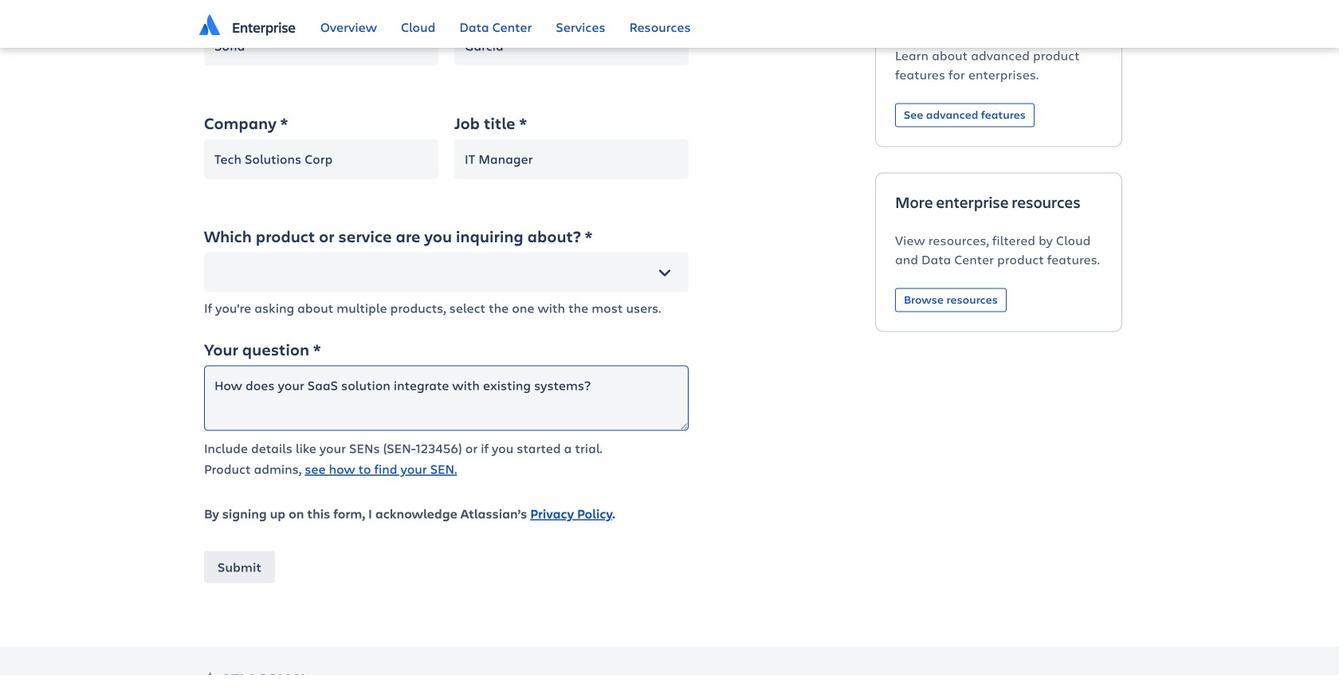 Task type: locate. For each thing, give the bounding box(es) containing it.
atlassian logo image
[[199, 14, 220, 35]]

None text field
[[454, 139, 689, 179]]

None text field
[[204, 26, 438, 66], [454, 26, 689, 66], [204, 139, 438, 179], [204, 253, 689, 292], [204, 366, 689, 431], [204, 26, 438, 66], [454, 26, 689, 66], [204, 139, 438, 179], [204, 253, 689, 292], [204, 366, 689, 431]]



